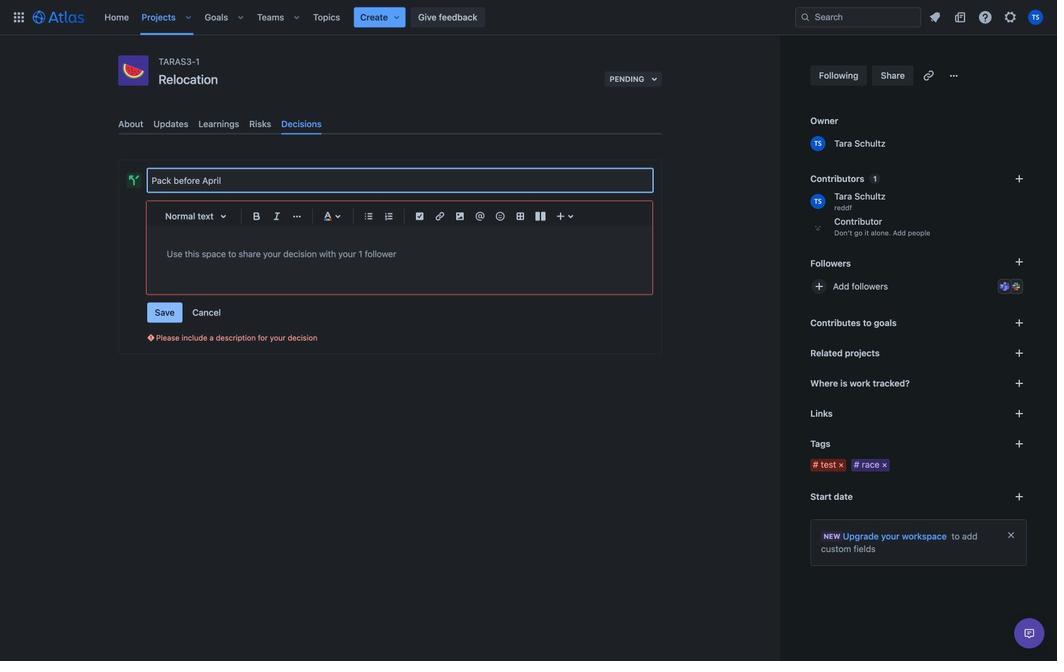 Task type: describe. For each thing, give the bounding box(es) containing it.
text formatting group
[[247, 206, 307, 226]]

error image
[[146, 333, 156, 343]]

list formating group
[[359, 206, 399, 226]]

add team or contributors image
[[1012, 171, 1028, 186]]

close banner image
[[1007, 530, 1017, 540]]

What's the summary of your decision? text field
[[148, 169, 653, 192]]

account image
[[1029, 10, 1044, 25]]

search image
[[801, 12, 811, 22]]

add related project image
[[1012, 346, 1028, 361]]

slack logo showing nan channels are connected to this project image
[[1012, 281, 1022, 292]]

bullet list ⌘⇧8 image
[[361, 209, 377, 224]]

add image, video, or file image
[[453, 209, 468, 224]]

layouts image
[[533, 209, 548, 224]]

notifications image
[[928, 10, 943, 25]]

switch to... image
[[11, 10, 26, 25]]

top element
[[8, 0, 796, 35]]

add follower image
[[812, 279, 827, 294]]

close tag image
[[880, 460, 890, 470]]

emoji : image
[[493, 209, 508, 224]]

add a follower image
[[1012, 254, 1028, 269]]

link ⌘k image
[[433, 209, 448, 224]]

italic ⌘i image
[[269, 209, 285, 224]]

open intercom messenger image
[[1023, 626, 1038, 641]]

action item [] image
[[412, 209, 428, 224]]

close tag image
[[837, 460, 847, 470]]



Task type: locate. For each thing, give the bounding box(es) containing it.
mention @ image
[[473, 209, 488, 224]]

msteams logo showing  channels are connected to this project image
[[1000, 281, 1011, 292]]

banner
[[0, 0, 1058, 35]]

add tag image
[[1012, 436, 1028, 451]]

tab list
[[113, 114, 667, 135]]

Main content area, start typing to enter text. text field
[[167, 247, 633, 262]]

None search field
[[796, 7, 922, 27]]

help image
[[978, 10, 994, 25]]

table ⇧⌥t image
[[513, 209, 528, 224]]

more formatting image
[[290, 209, 305, 224]]

decision icon image
[[129, 175, 139, 186]]

bold ⌘b image
[[249, 209, 264, 224]]

numbered list ⌘⇧7 image
[[382, 209, 397, 224]]

settings image
[[1004, 10, 1019, 25]]

add goals image
[[1012, 315, 1028, 331]]

add link image
[[1012, 406, 1028, 421]]

add work tracking links image
[[1012, 376, 1028, 391]]

set start date image
[[1012, 489, 1028, 504]]

Search field
[[796, 7, 922, 27]]

group
[[147, 303, 229, 323]]



Task type: vqa. For each thing, say whether or not it's contained in the screenshot.
Add follower Icon
yes



